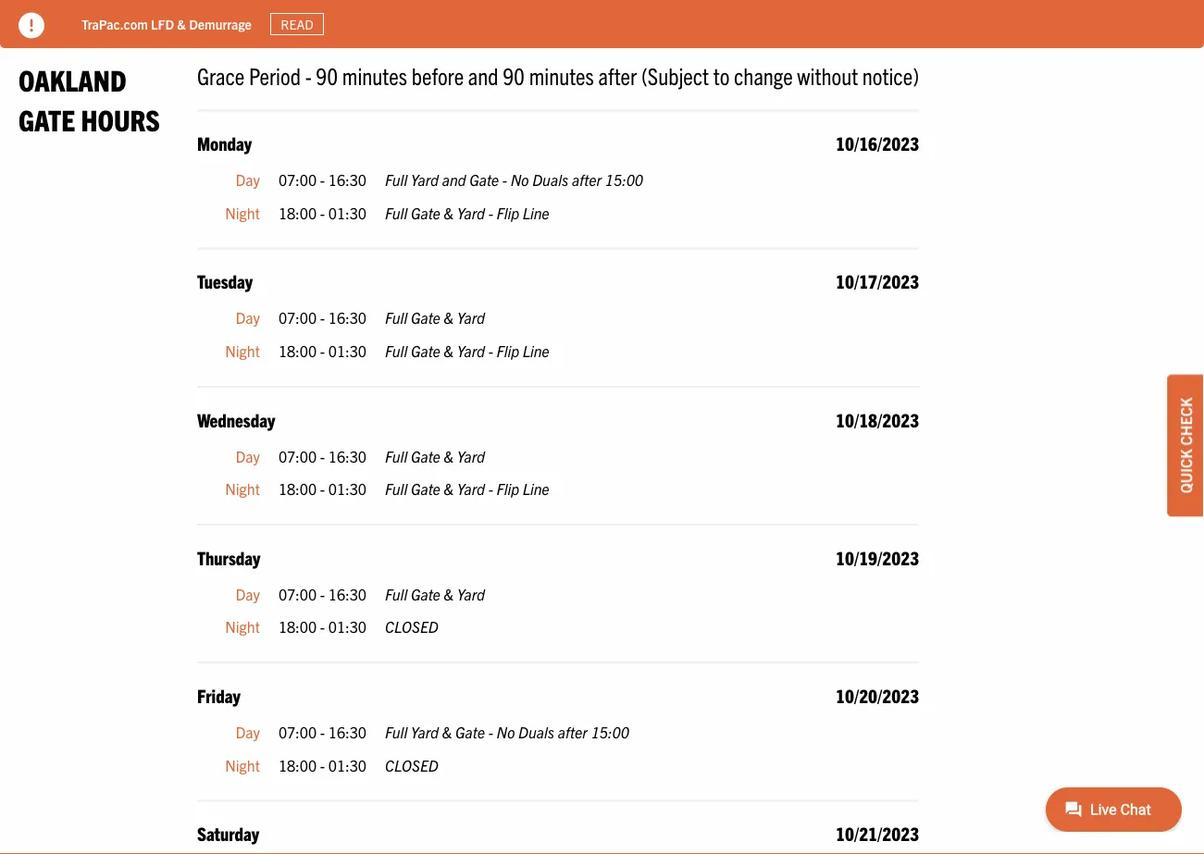Task type: describe. For each thing, give the bounding box(es) containing it.
full yard and gate - no duals after 15:00
[[385, 171, 643, 189]]

check
[[1176, 398, 1195, 446]]

16:30 for thursday
[[328, 585, 367, 604]]

2 full from the top
[[385, 204, 407, 222]]

2 90 from the left
[[503, 61, 525, 90]]

18:00 for monday
[[278, 204, 317, 222]]

18:00 - 01:30 for thursday
[[278, 618, 367, 636]]

5 full from the top
[[385, 447, 407, 465]]

no for friday
[[497, 723, 515, 742]]

day for wednesday
[[236, 447, 260, 465]]

01:30 for thursday
[[328, 618, 367, 636]]

15:00 for 10/20/2023
[[591, 723, 629, 742]]

07:00 for thursday
[[278, 585, 317, 604]]

day for thursday
[[236, 585, 260, 604]]

01:30 for friday
[[328, 756, 367, 775]]

1 90 from the left
[[316, 61, 338, 90]]

1 full from the top
[[385, 171, 407, 189]]

day for tuesday
[[236, 309, 260, 327]]

full gate & yard - flip line for monday
[[385, 204, 549, 222]]

solid image
[[19, 12, 44, 38]]

8 full from the top
[[385, 723, 407, 742]]

oakland gate hours
[[19, 61, 160, 137]]

quick check link
[[1167, 375, 1204, 517]]

07:00 for wednesday
[[278, 447, 317, 465]]

demurrage
[[189, 15, 252, 32]]

18:00 for thursday
[[278, 618, 317, 636]]

flip for monday
[[497, 204, 519, 222]]

lfd
[[151, 15, 174, 32]]

change
[[734, 61, 793, 90]]

16:30 for tuesday
[[328, 309, 367, 327]]

to
[[713, 61, 730, 90]]

18:00 - 01:30 for tuesday
[[278, 342, 367, 360]]

07:00 for monday
[[278, 171, 317, 189]]

notice)
[[862, 61, 919, 90]]

period
[[249, 61, 301, 90]]

tuesday
[[197, 270, 253, 293]]

flip for wednesday
[[497, 480, 519, 498]]

after for 10/16/2023
[[572, 171, 602, 189]]

10/16/2023
[[836, 132, 919, 155]]

18:00 for wednesday
[[278, 480, 317, 498]]

day for friday
[[236, 723, 260, 742]]

07:00 - 16:30 for friday
[[278, 723, 367, 742]]

3 full from the top
[[385, 309, 407, 327]]

line for monday
[[523, 204, 549, 222]]

night for wednesday
[[225, 480, 260, 498]]

10/19/2023
[[836, 546, 919, 569]]

closed for friday
[[385, 756, 439, 775]]

07:00 - 16:30 for wednesday
[[278, 447, 367, 465]]



Task type: locate. For each thing, give the bounding box(es) containing it.
0 vertical spatial after
[[598, 61, 637, 90]]

3 01:30 from the top
[[328, 480, 367, 498]]

90 right period
[[316, 61, 338, 90]]

2 18:00 - 01:30 from the top
[[278, 342, 367, 360]]

saturday
[[197, 822, 259, 845]]

day down monday
[[236, 171, 260, 189]]

read
[[281, 16, 313, 32]]

0 vertical spatial flip
[[497, 204, 519, 222]]

line for wednesday
[[523, 480, 549, 498]]

1 night from the top
[[225, 204, 260, 222]]

trapac.com
[[81, 15, 148, 32]]

15:00
[[605, 171, 643, 189], [591, 723, 629, 742]]

day down tuesday
[[236, 309, 260, 327]]

night down wednesday
[[225, 480, 260, 498]]

3 full gate & yard from the top
[[385, 585, 485, 604]]

full gate & yard for thursday
[[385, 585, 485, 604]]

3 day from the top
[[236, 447, 260, 465]]

2 day from the top
[[236, 309, 260, 327]]

night up saturday
[[225, 756, 260, 775]]

0 vertical spatial no
[[511, 171, 529, 189]]

1 vertical spatial full gate & yard
[[385, 447, 485, 465]]

minutes
[[342, 61, 407, 90], [529, 61, 594, 90]]

2 vertical spatial flip
[[497, 480, 519, 498]]

full gate & yard - flip line
[[385, 204, 549, 222], [385, 342, 549, 360], [385, 480, 549, 498]]

trapac.com lfd & demurrage
[[81, 15, 252, 32]]

friday
[[197, 684, 240, 707]]

2 01:30 from the top
[[328, 342, 367, 360]]

07:00 for friday
[[278, 723, 317, 742]]

full gate & yard for wednesday
[[385, 447, 485, 465]]

2 vertical spatial after
[[558, 723, 588, 742]]

01:30 for wednesday
[[328, 480, 367, 498]]

duals for 10/20/2023
[[518, 723, 555, 742]]

0 vertical spatial duals
[[532, 171, 569, 189]]

closed for thursday
[[385, 618, 439, 636]]

5 night from the top
[[225, 756, 260, 775]]

line
[[523, 204, 549, 222], [523, 342, 549, 360], [523, 480, 549, 498]]

0 vertical spatial 15:00
[[605, 171, 643, 189]]

18:00 - 01:30 for wednesday
[[278, 480, 367, 498]]

5 07:00 - 16:30 from the top
[[278, 723, 367, 742]]

closed
[[385, 618, 439, 636], [385, 756, 439, 775]]

18:00
[[278, 204, 317, 222], [278, 342, 317, 360], [278, 480, 317, 498], [278, 618, 317, 636], [278, 756, 317, 775]]

2 18:00 from the top
[[278, 342, 317, 360]]

full gate & yard - flip line for tuesday
[[385, 342, 549, 360]]

flip
[[497, 204, 519, 222], [497, 342, 519, 360], [497, 480, 519, 498]]

yard
[[411, 171, 439, 189], [457, 204, 485, 222], [457, 309, 485, 327], [457, 342, 485, 360], [457, 447, 485, 465], [457, 480, 485, 498], [457, 585, 485, 604], [411, 723, 439, 742]]

1 16:30 from the top
[[328, 171, 367, 189]]

01:30 for monday
[[328, 204, 367, 222]]

quick check
[[1176, 398, 1195, 494]]

1 full gate & yard from the top
[[385, 309, 485, 327]]

and
[[468, 61, 498, 90], [442, 171, 466, 189]]

0 horizontal spatial 90
[[316, 61, 338, 90]]

full gate & yard - flip line for wednesday
[[385, 480, 549, 498]]

4 16:30 from the top
[[328, 585, 367, 604]]

hours
[[81, 101, 160, 137]]

18:00 for friday
[[278, 756, 317, 775]]

1 01:30 from the top
[[328, 204, 367, 222]]

no
[[511, 171, 529, 189], [497, 723, 515, 742]]

4 07:00 from the top
[[278, 585, 317, 604]]

0 vertical spatial full gate & yard
[[385, 309, 485, 327]]

0 vertical spatial line
[[523, 204, 549, 222]]

07:00 - 16:30 for thursday
[[278, 585, 367, 604]]

15:00 for 10/16/2023
[[605, 171, 643, 189]]

1 horizontal spatial 90
[[503, 61, 525, 90]]

4 07:00 - 16:30 from the top
[[278, 585, 367, 604]]

1 vertical spatial line
[[523, 342, 549, 360]]

5 18:00 from the top
[[278, 756, 317, 775]]

1 vertical spatial no
[[497, 723, 515, 742]]

1 vertical spatial full gate & yard - flip line
[[385, 342, 549, 360]]

without
[[797, 61, 858, 90]]

18:00 - 01:30
[[278, 204, 367, 222], [278, 342, 367, 360], [278, 480, 367, 498], [278, 618, 367, 636], [278, 756, 367, 775]]

10/21/2023
[[836, 822, 919, 845]]

1 day from the top
[[236, 171, 260, 189]]

16:30 for friday
[[328, 723, 367, 742]]

3 line from the top
[[523, 480, 549, 498]]

1 18:00 - 01:30 from the top
[[278, 204, 367, 222]]

6 full from the top
[[385, 480, 407, 498]]

1 full gate & yard - flip line from the top
[[385, 204, 549, 222]]

5 07:00 from the top
[[278, 723, 317, 742]]

day down thursday on the left bottom of page
[[236, 585, 260, 604]]

before
[[412, 61, 464, 90]]

flip for tuesday
[[497, 342, 519, 360]]

1 closed from the top
[[385, 618, 439, 636]]

duals
[[532, 171, 569, 189], [518, 723, 555, 742]]

full yard & gate - no duals after 15:00
[[385, 723, 629, 742]]

90
[[316, 61, 338, 90], [503, 61, 525, 90]]

1 vertical spatial and
[[442, 171, 466, 189]]

10/18/2023
[[836, 408, 919, 431]]

1 07:00 - 16:30 from the top
[[278, 171, 367, 189]]

2 16:30 from the top
[[328, 309, 367, 327]]

4 full from the top
[[385, 342, 407, 360]]

1 line from the top
[[523, 204, 549, 222]]

3 16:30 from the top
[[328, 447, 367, 465]]

0 vertical spatial and
[[468, 61, 498, 90]]

night for monday
[[225, 204, 260, 222]]

monday
[[197, 132, 252, 155]]

18:00 - 01:30 for friday
[[278, 756, 367, 775]]

90 right before at the top
[[503, 61, 525, 90]]

0 vertical spatial full gate & yard - flip line
[[385, 204, 549, 222]]

after
[[598, 61, 637, 90], [572, 171, 602, 189], [558, 723, 588, 742]]

grace period - 90 minutes before and 90 minutes after (subject to change without notice)
[[197, 61, 919, 90]]

5 day from the top
[[236, 723, 260, 742]]

7 full from the top
[[385, 585, 407, 604]]

wednesday
[[197, 408, 275, 431]]

2 vertical spatial line
[[523, 480, 549, 498]]

16:30 for monday
[[328, 171, 367, 189]]

0 horizontal spatial minutes
[[342, 61, 407, 90]]

4 01:30 from the top
[[328, 618, 367, 636]]

18:00 for tuesday
[[278, 342, 317, 360]]

1 18:00 from the top
[[278, 204, 317, 222]]

day down wednesday
[[236, 447, 260, 465]]

day for monday
[[236, 171, 260, 189]]

07:00 - 16:30 for monday
[[278, 171, 367, 189]]

07:00 - 16:30
[[278, 171, 367, 189], [278, 309, 367, 327], [278, 447, 367, 465], [278, 585, 367, 604], [278, 723, 367, 742]]

4 18:00 - 01:30 from the top
[[278, 618, 367, 636]]

1 vertical spatial closed
[[385, 756, 439, 775]]

after for 10/20/2023
[[558, 723, 588, 742]]

2 vertical spatial full gate & yard
[[385, 585, 485, 604]]

full gate & yard
[[385, 309, 485, 327], [385, 447, 485, 465], [385, 585, 485, 604]]

&
[[177, 15, 186, 32], [444, 204, 454, 222], [444, 309, 454, 327], [444, 342, 454, 360], [444, 447, 454, 465], [444, 480, 454, 498], [444, 585, 454, 604], [442, 723, 452, 742]]

3 flip from the top
[[497, 480, 519, 498]]

2 minutes from the left
[[529, 61, 594, 90]]

night up tuesday
[[225, 204, 260, 222]]

4 day from the top
[[236, 585, 260, 604]]

0 horizontal spatial and
[[442, 171, 466, 189]]

07:00 for tuesday
[[278, 309, 317, 327]]

night
[[225, 204, 260, 222], [225, 342, 260, 360], [225, 480, 260, 498], [225, 618, 260, 636], [225, 756, 260, 775]]

day down friday
[[236, 723, 260, 742]]

gate inside oakland gate hours
[[19, 101, 75, 137]]

3 18:00 - 01:30 from the top
[[278, 480, 367, 498]]

night for friday
[[225, 756, 260, 775]]

night for tuesday
[[225, 342, 260, 360]]

quick
[[1176, 449, 1195, 494]]

01:30
[[328, 204, 367, 222], [328, 342, 367, 360], [328, 480, 367, 498], [328, 618, 367, 636], [328, 756, 367, 775]]

07:00 - 16:30 for tuesday
[[278, 309, 367, 327]]

full
[[385, 171, 407, 189], [385, 204, 407, 222], [385, 309, 407, 327], [385, 342, 407, 360], [385, 447, 407, 465], [385, 480, 407, 498], [385, 585, 407, 604], [385, 723, 407, 742]]

18:00 - 01:30 for monday
[[278, 204, 367, 222]]

07:00
[[278, 171, 317, 189], [278, 309, 317, 327], [278, 447, 317, 465], [278, 585, 317, 604], [278, 723, 317, 742]]

2 full gate & yard - flip line from the top
[[385, 342, 549, 360]]

day
[[236, 171, 260, 189], [236, 309, 260, 327], [236, 447, 260, 465], [236, 585, 260, 604], [236, 723, 260, 742]]

night down thursday on the left bottom of page
[[225, 618, 260, 636]]

5 16:30 from the top
[[328, 723, 367, 742]]

1 vertical spatial after
[[572, 171, 602, 189]]

gate
[[19, 101, 75, 137], [469, 171, 499, 189], [411, 204, 440, 222], [411, 309, 440, 327], [411, 342, 440, 360], [411, 447, 440, 465], [411, 480, 440, 498], [411, 585, 440, 604], [455, 723, 485, 742]]

4 night from the top
[[225, 618, 260, 636]]

01:30 for tuesday
[[328, 342, 367, 360]]

line for tuesday
[[523, 342, 549, 360]]

thursday
[[197, 546, 260, 569]]

2 07:00 from the top
[[278, 309, 317, 327]]

5 01:30 from the top
[[328, 756, 367, 775]]

3 07:00 from the top
[[278, 447, 317, 465]]

3 18:00 from the top
[[278, 480, 317, 498]]

1 flip from the top
[[497, 204, 519, 222]]

1 vertical spatial 15:00
[[591, 723, 629, 742]]

10/17/2023
[[836, 270, 919, 293]]

4 18:00 from the top
[[278, 618, 317, 636]]

grace
[[197, 61, 245, 90]]

night for thursday
[[225, 618, 260, 636]]

2 flip from the top
[[497, 342, 519, 360]]

1 minutes from the left
[[342, 61, 407, 90]]

night up wednesday
[[225, 342, 260, 360]]

read link
[[270, 13, 324, 35]]

-
[[305, 61, 312, 90], [320, 171, 325, 189], [502, 171, 507, 189], [320, 204, 325, 222], [488, 204, 493, 222], [320, 309, 325, 327], [320, 342, 325, 360], [488, 342, 493, 360], [320, 447, 325, 465], [320, 480, 325, 498], [488, 480, 493, 498], [320, 585, 325, 604], [320, 618, 325, 636], [320, 723, 325, 742], [488, 723, 493, 742], [320, 756, 325, 775]]

10/20/2023
[[836, 684, 919, 707]]

1 horizontal spatial and
[[468, 61, 498, 90]]

1 vertical spatial duals
[[518, 723, 555, 742]]

1 07:00 from the top
[[278, 171, 317, 189]]

3 night from the top
[[225, 480, 260, 498]]

2 line from the top
[[523, 342, 549, 360]]

duals for 10/16/2023
[[532, 171, 569, 189]]

2 full gate & yard from the top
[[385, 447, 485, 465]]

3 07:00 - 16:30 from the top
[[278, 447, 367, 465]]

2 closed from the top
[[385, 756, 439, 775]]

1 vertical spatial flip
[[497, 342, 519, 360]]

0 vertical spatial closed
[[385, 618, 439, 636]]

oakland
[[19, 61, 126, 97]]

full gate & yard for tuesday
[[385, 309, 485, 327]]

5 18:00 - 01:30 from the top
[[278, 756, 367, 775]]

(subject
[[641, 61, 709, 90]]

16:30 for wednesday
[[328, 447, 367, 465]]

16:30
[[328, 171, 367, 189], [328, 309, 367, 327], [328, 447, 367, 465], [328, 585, 367, 604], [328, 723, 367, 742]]

2 07:00 - 16:30 from the top
[[278, 309, 367, 327]]

no for monday
[[511, 171, 529, 189]]

2 night from the top
[[225, 342, 260, 360]]

2 vertical spatial full gate & yard - flip line
[[385, 480, 549, 498]]

1 horizontal spatial minutes
[[529, 61, 594, 90]]

3 full gate & yard - flip line from the top
[[385, 480, 549, 498]]



Task type: vqa. For each thing, say whether or not it's contained in the screenshot.
MING
no



